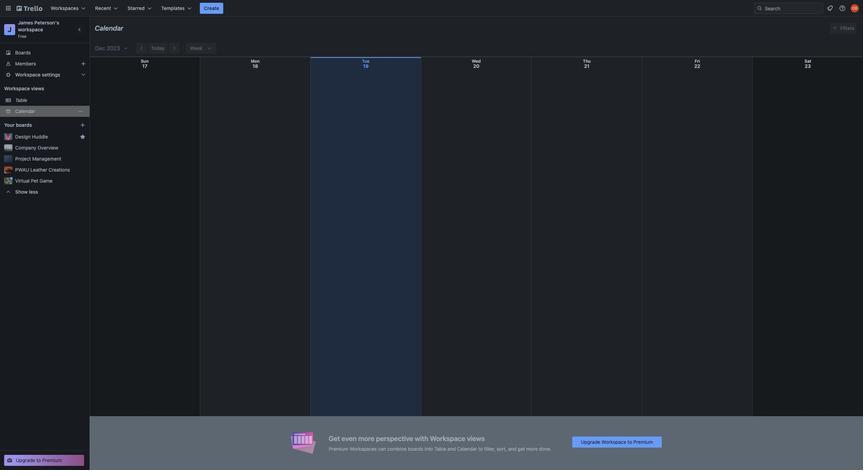 Task type: vqa. For each thing, say whether or not it's contained in the screenshot.
Workspace settings popup button
yes



Task type: describe. For each thing, give the bounding box(es) containing it.
boards
[[15, 50, 31, 56]]

primary element
[[0, 0, 864, 17]]

filters button
[[831, 23, 857, 34]]

calendar link
[[15, 108, 74, 115]]

free
[[18, 34, 27, 39]]

0 notifications image
[[827, 4, 835, 12]]

design huddle link
[[15, 133, 77, 140]]

search image
[[758, 6, 763, 11]]

project management link
[[15, 156, 86, 162]]

workspace views
[[4, 86, 44, 91]]

design huddle
[[15, 134, 48, 140]]

dec
[[95, 45, 105, 51]]

templates button
[[157, 3, 196, 14]]

22
[[695, 63, 701, 69]]

creations
[[49, 167, 70, 173]]

today
[[151, 45, 165, 51]]

filters
[[841, 25, 855, 31]]

sat
[[805, 59, 812, 64]]

even
[[342, 435, 357, 443]]

peterson's
[[34, 20, 59, 26]]

get
[[329, 435, 340, 443]]

Search field
[[755, 3, 824, 14]]

sun
[[141, 59, 149, 64]]

2 and from the left
[[509, 446, 517, 452]]

boards link
[[0, 47, 90, 58]]

mon
[[251, 59, 260, 64]]

starred icon image
[[80, 134, 86, 140]]

combine
[[388, 446, 407, 452]]

tue
[[362, 59, 370, 64]]

1 vertical spatial more
[[527, 446, 538, 452]]

workspace navigation collapse icon image
[[75, 25, 85, 34]]

get even more perspective with workspace views premium workspaces can combine boards into table and calendar to filter, sort, and get more done.
[[329, 435, 552, 452]]

open information menu image
[[840, 5, 847, 12]]

workspace settings
[[15, 72, 60, 78]]

0 vertical spatial to
[[628, 439, 633, 445]]

dec 2023 button
[[92, 43, 128, 54]]

back to home image
[[17, 3, 42, 14]]

company
[[15, 145, 36, 151]]

pwau leather creations link
[[15, 167, 86, 173]]

recent
[[95, 5, 111, 11]]

recent button
[[91, 3, 122, 14]]

table inside 'get even more perspective with workspace views premium workspaces can combine boards into table and calendar to filter, sort, and get more done.'
[[435, 446, 447, 452]]

0 vertical spatial boards
[[16, 122, 32, 128]]

0 vertical spatial views
[[31, 86, 44, 91]]

workspace inside dropdown button
[[15, 72, 41, 78]]

templates
[[161, 5, 185, 11]]

workspaces inside 'get even more perspective with workspace views premium workspaces can combine boards into table and calendar to filter, sort, and get more done.'
[[350, 446, 377, 452]]

20
[[474, 63, 480, 69]]

workspace inside 'get even more perspective with workspace views premium workspaces can combine boards into table and calendar to filter, sort, and get more done.'
[[430, 435, 466, 443]]

workspaces inside "popup button"
[[51, 5, 79, 11]]

calendar inside 'get even more perspective with workspace views premium workspaces can combine boards into table and calendar to filter, sort, and get more done.'
[[458, 446, 478, 452]]

james peterson's workspace free
[[18, 20, 61, 39]]

upgrade to premium
[[16, 458, 62, 464]]

members link
[[0, 58, 90, 69]]

j
[[8, 26, 12, 33]]

upgrade workspace to premium
[[582, 439, 654, 445]]

to inside 'get even more perspective with workspace views premium workspaces can combine boards into table and calendar to filter, sort, and get more done.'
[[479, 446, 483, 452]]

2 vertical spatial premium
[[42, 458, 62, 464]]

thu
[[584, 59, 591, 64]]

virtual pet game
[[15, 178, 53, 184]]

members
[[15, 61, 36, 67]]

18
[[253, 63, 258, 69]]

with
[[415, 435, 429, 443]]

christina overa (christinaovera) image
[[852, 4, 860, 12]]

17
[[142, 63, 148, 69]]

2 horizontal spatial premium
[[634, 439, 654, 445]]

your
[[4, 122, 15, 128]]

workspace
[[18, 27, 43, 32]]

create button
[[200, 3, 224, 14]]



Task type: locate. For each thing, give the bounding box(es) containing it.
leather
[[30, 167, 47, 173]]

calendar down recent popup button
[[95, 24, 124, 32]]

1 vertical spatial to
[[479, 446, 483, 452]]

game
[[40, 178, 53, 184]]

1 vertical spatial calendar
[[15, 108, 35, 114]]

workspaces button
[[47, 3, 90, 14]]

workspace settings button
[[0, 69, 90, 80]]

1 vertical spatial table
[[435, 446, 447, 452]]

0 horizontal spatial table
[[15, 97, 27, 103]]

2 horizontal spatial to
[[628, 439, 633, 445]]

workspace
[[15, 72, 41, 78], [4, 86, 30, 91], [430, 435, 466, 443], [602, 439, 627, 445]]

table
[[15, 97, 27, 103], [435, 446, 447, 452]]

less
[[29, 189, 38, 195]]

starred
[[128, 5, 145, 11]]

fri
[[696, 59, 701, 64]]

perspective
[[376, 435, 414, 443]]

19
[[363, 63, 369, 69]]

1 horizontal spatial calendar
[[95, 24, 124, 32]]

23
[[806, 63, 812, 69]]

0 horizontal spatial premium
[[42, 458, 62, 464]]

filter,
[[485, 446, 496, 452]]

0 vertical spatial workspaces
[[51, 5, 79, 11]]

workspaces
[[51, 5, 79, 11], [350, 446, 377, 452]]

0 vertical spatial more
[[359, 435, 375, 443]]

table link
[[15, 97, 86, 104]]

table right 'into'
[[435, 446, 447, 452]]

virtual pet game link
[[15, 178, 86, 185]]

and
[[448, 446, 456, 452], [509, 446, 517, 452]]

0 horizontal spatial upgrade
[[16, 458, 35, 464]]

today button
[[148, 43, 168, 54]]

boards inside 'get even more perspective with workspace views premium workspaces can combine boards into table and calendar to filter, sort, and get more done.'
[[408, 446, 424, 452]]

1 vertical spatial boards
[[408, 446, 424, 452]]

calendar up your boards
[[15, 108, 35, 114]]

1 horizontal spatial views
[[467, 435, 485, 443]]

pwau leather creations
[[15, 167, 70, 173]]

show
[[15, 189, 28, 195]]

1 horizontal spatial workspaces
[[350, 446, 377, 452]]

0 horizontal spatial boards
[[16, 122, 32, 128]]

and right 'into'
[[448, 446, 456, 452]]

upgrade
[[582, 439, 601, 445], [16, 458, 35, 464]]

0 horizontal spatial to
[[36, 458, 41, 464]]

0 vertical spatial calendar
[[95, 24, 124, 32]]

1 vertical spatial workspaces
[[350, 446, 377, 452]]

1 vertical spatial upgrade
[[16, 458, 35, 464]]

overview
[[38, 145, 58, 151]]

premium inside 'get even more perspective with workspace views premium workspaces can combine boards into table and calendar to filter, sort, and get more done.'
[[329, 446, 349, 452]]

1 horizontal spatial to
[[479, 446, 483, 452]]

2023
[[107, 45, 120, 51]]

1 horizontal spatial more
[[527, 446, 538, 452]]

design
[[15, 134, 31, 140]]

week
[[190, 45, 203, 51]]

huddle
[[32, 134, 48, 140]]

0 horizontal spatial views
[[31, 86, 44, 91]]

0 horizontal spatial and
[[448, 446, 456, 452]]

calendar
[[95, 24, 124, 32], [15, 108, 35, 114], [458, 446, 478, 452]]

1 horizontal spatial premium
[[329, 446, 349, 452]]

0 horizontal spatial workspaces
[[51, 5, 79, 11]]

0 vertical spatial upgrade
[[582, 439, 601, 445]]

workspaces up peterson's at the top
[[51, 5, 79, 11]]

1 horizontal spatial upgrade
[[582, 439, 601, 445]]

upgrade for upgrade to premium
[[16, 458, 35, 464]]

boards down with
[[408, 446, 424, 452]]

Calendar text field
[[95, 22, 124, 35]]

your boards
[[4, 122, 32, 128]]

pet
[[31, 178, 38, 184]]

management
[[32, 156, 61, 162]]

show less button
[[0, 187, 90, 198]]

to
[[628, 439, 633, 445], [479, 446, 483, 452], [36, 458, 41, 464]]

project management
[[15, 156, 61, 162]]

0 horizontal spatial more
[[359, 435, 375, 443]]

project
[[15, 156, 31, 162]]

upgrade workspace to premium link
[[573, 437, 663, 448]]

0 vertical spatial premium
[[634, 439, 654, 445]]

wed
[[472, 59, 481, 64]]

pwau
[[15, 167, 29, 173]]

2 horizontal spatial calendar
[[458, 446, 478, 452]]

1 horizontal spatial and
[[509, 446, 517, 452]]

james peterson's workspace link
[[18, 20, 61, 32]]

0 vertical spatial table
[[15, 97, 27, 103]]

1 vertical spatial views
[[467, 435, 485, 443]]

1 horizontal spatial table
[[435, 446, 447, 452]]

1 and from the left
[[448, 446, 456, 452]]

week button
[[186, 43, 217, 54]]

workspaces down even at the bottom of page
[[350, 446, 377, 452]]

into
[[425, 446, 433, 452]]

boards up design
[[16, 122, 32, 128]]

james
[[18, 20, 33, 26]]

j link
[[4, 24, 15, 35]]

and left the get
[[509, 446, 517, 452]]

calendar left filter,
[[458, 446, 478, 452]]

premium
[[634, 439, 654, 445], [329, 446, 349, 452], [42, 458, 62, 464]]

company overview link
[[15, 145, 86, 151]]

0 horizontal spatial calendar
[[15, 108, 35, 114]]

21
[[585, 63, 590, 69]]

your boards with 5 items element
[[4, 121, 70, 129]]

settings
[[42, 72, 60, 78]]

1 vertical spatial premium
[[329, 446, 349, 452]]

views up filter,
[[467, 435, 485, 443]]

dec 2023
[[95, 45, 120, 51]]

sort,
[[497, 446, 507, 452]]

table down the workspace views
[[15, 97, 27, 103]]

more
[[359, 435, 375, 443], [527, 446, 538, 452]]

views down workspace settings
[[31, 86, 44, 91]]

2 vertical spatial calendar
[[458, 446, 478, 452]]

upgrade for upgrade workspace to premium
[[582, 439, 601, 445]]

create
[[204, 5, 219, 11]]

company overview
[[15, 145, 58, 151]]

done.
[[540, 446, 552, 452]]

1 horizontal spatial boards
[[408, 446, 424, 452]]

starred button
[[124, 3, 156, 14]]

views inside 'get even more perspective with workspace views premium workspaces can combine boards into table and calendar to filter, sort, and get more done.'
[[467, 435, 485, 443]]

can
[[379, 446, 387, 452]]

more right the get
[[527, 446, 538, 452]]

add board image
[[80, 122, 86, 128]]

get
[[518, 446, 526, 452]]

show less
[[15, 189, 38, 195]]

workspace actions menu image
[[78, 109, 83, 114]]

2 vertical spatial to
[[36, 458, 41, 464]]

boards
[[16, 122, 32, 128], [408, 446, 424, 452]]

virtual
[[15, 178, 30, 184]]

more right even at the bottom of page
[[359, 435, 375, 443]]

upgrade to premium link
[[4, 455, 84, 466]]

views
[[31, 86, 44, 91], [467, 435, 485, 443]]



